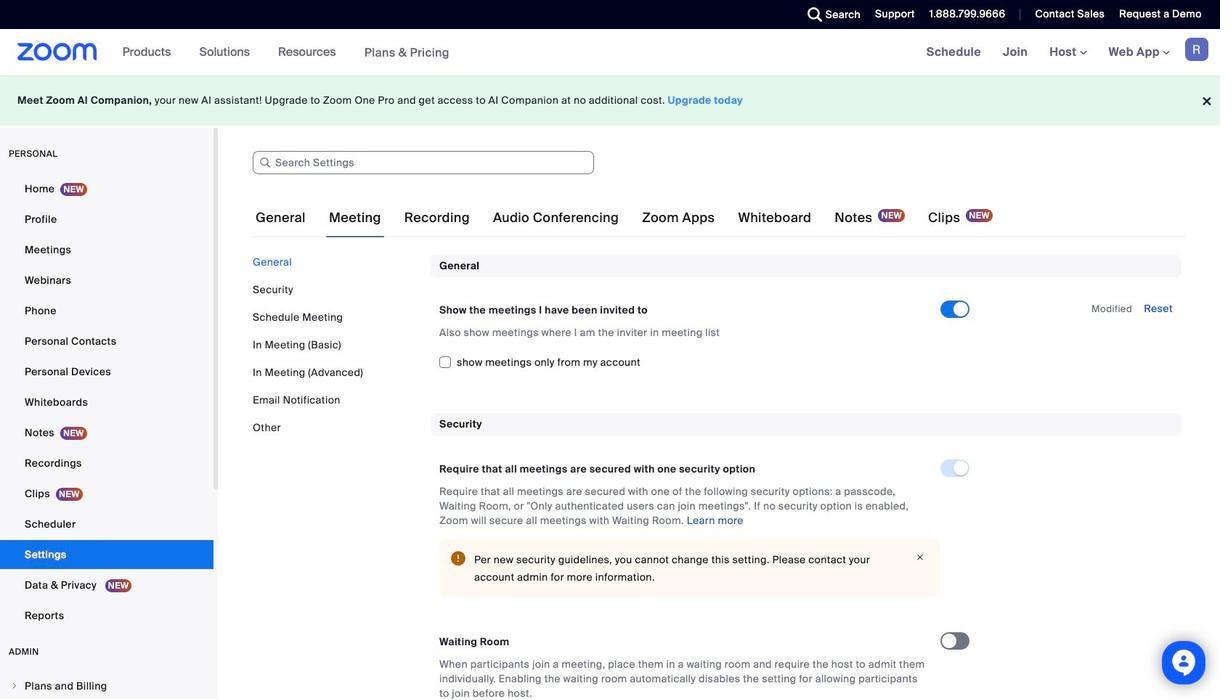 Task type: describe. For each thing, give the bounding box(es) containing it.
profile picture image
[[1186, 38, 1209, 61]]

meetings navigation
[[916, 29, 1221, 76]]

product information navigation
[[112, 29, 461, 76]]

zoom logo image
[[17, 43, 97, 61]]

warning image
[[451, 551, 466, 566]]

close image
[[912, 551, 929, 564]]

right image
[[10, 682, 19, 691]]



Task type: vqa. For each thing, say whether or not it's contained in the screenshot.
Alert
yes



Task type: locate. For each thing, give the bounding box(es) containing it.
personal menu menu
[[0, 174, 214, 632]]

alert inside security element
[[440, 540, 941, 598]]

menu bar
[[253, 255, 420, 435]]

alert
[[440, 540, 941, 598]]

banner
[[0, 29, 1221, 76]]

menu item
[[0, 673, 214, 700]]

tabs of my account settings page tab list
[[253, 198, 996, 238]]

footer
[[0, 76, 1221, 126]]

general element
[[431, 255, 1182, 390]]

security element
[[431, 414, 1182, 700]]

Search Settings text field
[[253, 151, 594, 174]]



